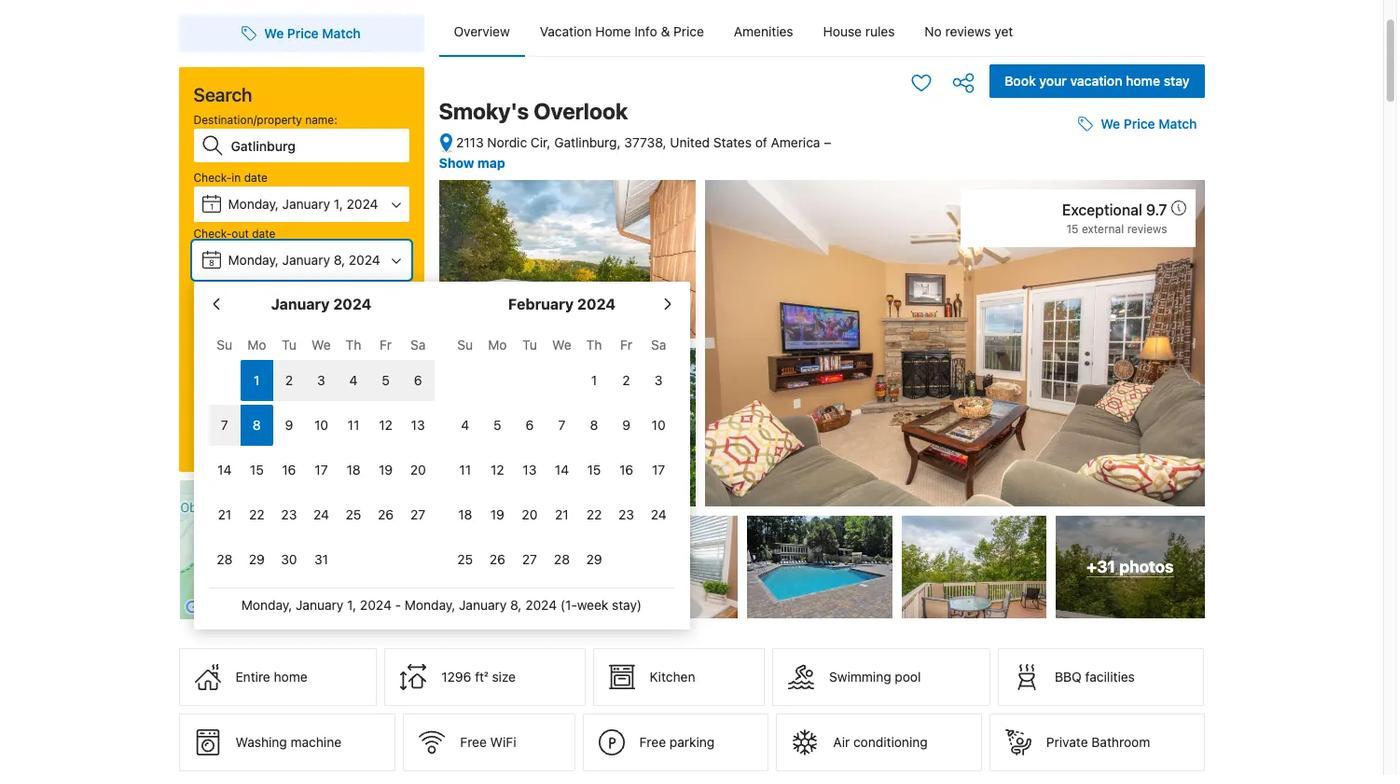 Task type: locate. For each thing, give the bounding box(es) containing it.
mo up homes in the left top of the page
[[247, 337, 266, 353]]

free left the parking
[[639, 734, 666, 750]]

1 horizontal spatial show
[[439, 155, 474, 170]]

27 January 2024 checkbox
[[402, 494, 434, 535]]

25 left the 26 checkbox
[[346, 506, 361, 522]]

14 inside checkbox
[[555, 462, 569, 478]]

1 vertical spatial &
[[282, 354, 290, 367]]

4 inside option
[[349, 372, 358, 388]]

8 for 8 checkbox
[[253, 417, 261, 433]]

2 inside option
[[623, 372, 630, 388]]

27 inside option
[[411, 506, 426, 522]]

8,
[[334, 252, 345, 268], [510, 597, 522, 613]]

21 left 22 january 2024 option
[[218, 506, 231, 522]]

28 left the "29" 'option'
[[217, 551, 233, 567]]

home right vacation
[[1126, 73, 1160, 89]]

2 28 from the left
[[554, 551, 570, 567]]

27 right '26' option at the left of the page
[[522, 551, 537, 567]]

1 horizontal spatial 21
[[555, 506, 569, 522]]

23 inside option
[[619, 506, 634, 522]]

0 horizontal spatial 1,
[[334, 196, 343, 212]]

2 2 from the left
[[623, 372, 630, 388]]

23
[[281, 506, 297, 522], [619, 506, 634, 522]]

1 horizontal spatial 25
[[457, 551, 473, 567]]

0 horizontal spatial 28
[[217, 551, 233, 567]]

24 right 23 option
[[313, 506, 329, 522]]

th
[[346, 337, 361, 353], [586, 337, 602, 353]]

6 for "6" option
[[414, 372, 422, 388]]

19 for 19 january 2024 option
[[379, 462, 393, 478]]

date right 'in'
[[244, 171, 268, 185]]

1 horizontal spatial 22
[[586, 506, 602, 522]]

12 inside option
[[379, 417, 393, 433]]

0 vertical spatial 19
[[379, 462, 393, 478]]

air conditioning button
[[776, 714, 982, 771]]

check-in date
[[194, 171, 268, 185]]

37738,
[[624, 134, 667, 150]]

9 inside 9 checkbox
[[622, 417, 630, 433]]

1,
[[334, 196, 343, 212], [347, 597, 356, 613]]

4 right 3 checkbox
[[349, 372, 358, 388]]

8 inside 8 february 2024 option
[[590, 417, 598, 433]]

1 vertical spatial 8,
[[510, 597, 522, 613]]

date
[[244, 171, 268, 185], [252, 227, 275, 241]]

20 for '20 january 2024' option
[[410, 462, 426, 478]]

entire up "i'm"
[[210, 354, 241, 367]]

19 February 2024 checkbox
[[481, 494, 514, 535]]

0 horizontal spatial 17
[[315, 462, 328, 478]]

6 February 2024 checkbox
[[514, 405, 546, 446]]

26 left 27 february 2024 option
[[490, 551, 505, 567]]

1 14 from the left
[[217, 462, 232, 478]]

1 February 2024 checkbox
[[578, 360, 610, 401]]

1 horizontal spatial th
[[586, 337, 602, 353]]

22
[[249, 506, 265, 522], [586, 506, 602, 522]]

14 right 13 option
[[555, 462, 569, 478]]

13
[[411, 417, 425, 433], [523, 462, 537, 478]]

1 horizontal spatial 29
[[586, 551, 602, 567]]

1 horizontal spatial 28
[[554, 551, 570, 567]]

13 right "12 january 2024" option
[[411, 417, 425, 433]]

4 inside checkbox
[[461, 417, 469, 433]]

15 inside checkbox
[[587, 462, 601, 478]]

10
[[314, 417, 328, 433], [652, 417, 666, 433]]

30 January 2024 checkbox
[[273, 539, 305, 580]]

we price match inside search 'section'
[[264, 25, 361, 41]]

monday, down 'in'
[[228, 196, 279, 212]]

2 10 from the left
[[652, 417, 666, 433]]

8 January 2024 checkbox
[[241, 405, 273, 446]]

homes
[[244, 354, 279, 367]]

su for january
[[217, 337, 232, 353]]

0 horizontal spatial 11
[[348, 417, 359, 433]]

reviews right the no at the top of the page
[[945, 23, 991, 39]]

1 horizontal spatial 10
[[652, 417, 666, 433]]

1 23 from the left
[[281, 506, 297, 522]]

4 cell
[[337, 356, 370, 401]]

0 horizontal spatial 25
[[346, 506, 361, 522]]

match inside search 'section'
[[322, 25, 361, 41]]

we up destination/property name:
[[264, 25, 284, 41]]

8 inside 8 checkbox
[[253, 417, 261, 433]]

28 January 2024 checkbox
[[208, 539, 241, 580]]

25
[[346, 506, 361, 522], [457, 551, 473, 567]]

16 right 15 checkbox
[[619, 462, 633, 478]]

5 right 4 january 2024 option
[[382, 372, 390, 388]]

tu down february
[[522, 337, 537, 353]]

0 horizontal spatial 24
[[313, 506, 329, 522]]

1 vertical spatial 18
[[458, 506, 472, 522]]

26 right 25 "checkbox"
[[378, 506, 394, 522]]

monday, for monday, january 1, 2024 - monday, january 8, 2024 (1-week stay)
[[241, 597, 292, 613]]

we down february 2024
[[552, 337, 572, 353]]

1 mo from the left
[[247, 337, 266, 353]]

20 left 21 checkbox
[[522, 506, 538, 522]]

3 cell
[[305, 356, 337, 401]]

1 horizontal spatial 26
[[490, 551, 505, 567]]

1 28 from the left
[[217, 551, 233, 567]]

1 horizontal spatial 15
[[587, 462, 601, 478]]

1 horizontal spatial 5
[[493, 417, 501, 433]]

monday, right -
[[405, 597, 455, 613]]

22 right 21 checkbox
[[586, 506, 602, 522]]

10 right 9 checkbox
[[652, 417, 666, 433]]

29 inside option
[[586, 551, 602, 567]]

25 for 25 "checkbox"
[[346, 506, 361, 522]]

25 inside "checkbox"
[[346, 506, 361, 522]]

1 vertical spatial map
[[317, 558, 344, 574]]

check-out date
[[194, 227, 275, 241]]

1 su from the left
[[217, 337, 232, 353]]

25 January 2024 checkbox
[[337, 494, 370, 535]]

show inside search 'section'
[[261, 558, 295, 574]]

washing machine button
[[179, 714, 396, 771]]

check- up 1-week stay
[[194, 227, 232, 241]]

2 horizontal spatial 15
[[1067, 222, 1079, 236]]

7
[[221, 417, 228, 433], [558, 417, 566, 433]]

search up "destination/property"
[[194, 84, 252, 105]]

18 January 2024 checkbox
[[337, 450, 370, 491]]

show down click to open map view image
[[439, 155, 474, 170]]

2024 down where are you going? field
[[347, 196, 378, 212]]

su up 4 checkbox
[[457, 337, 473, 353]]

1 horizontal spatial grid
[[449, 326, 675, 580]]

8 February 2024 checkbox
[[578, 405, 610, 446]]

1 inside 1 february 2024 option
[[591, 372, 597, 388]]

0 horizontal spatial fr
[[380, 337, 392, 353]]

1 horizontal spatial 12
[[491, 462, 504, 478]]

free wifi
[[460, 734, 516, 750]]

1 vertical spatial 27
[[522, 551, 537, 567]]

0 horizontal spatial search
[[194, 84, 252, 105]]

stay inside search 'section'
[[234, 283, 256, 297]]

january down '26' option at the left of the page
[[459, 597, 507, 613]]

12 for 12 checkbox at bottom
[[491, 462, 504, 478]]

1 21 from the left
[[218, 506, 231, 522]]

ft²
[[475, 669, 488, 685]]

mo for january
[[247, 337, 266, 353]]

0 horizontal spatial match
[[322, 25, 361, 41]]

show on map button
[[179, 479, 426, 620], [246, 550, 359, 583]]

0 horizontal spatial mo
[[247, 337, 266, 353]]

17 inside checkbox
[[652, 462, 665, 478]]

we price match up the name:
[[264, 25, 361, 41]]

4
[[349, 372, 358, 388], [461, 417, 469, 433]]

check- up check-out date
[[194, 171, 232, 185]]

0 horizontal spatial sa
[[410, 337, 426, 353]]

1 16 from the left
[[282, 462, 296, 478]]

match up the 9.7
[[1159, 116, 1197, 132]]

1 horizontal spatial match
[[1159, 116, 1197, 132]]

1 down homes in the left top of the page
[[254, 372, 260, 388]]

0 horizontal spatial 26
[[378, 506, 394, 522]]

0 vertical spatial search
[[194, 84, 252, 105]]

2 for 2 february 2024 option
[[623, 372, 630, 388]]

15 for 15 option
[[250, 462, 264, 478]]

air
[[833, 734, 850, 750]]

28 February 2024 checkbox
[[546, 539, 578, 580]]

free for free parking
[[639, 734, 666, 750]]

28 for 28 january 2024 option
[[217, 551, 233, 567]]

0 vertical spatial 5
[[382, 372, 390, 388]]

date right out
[[252, 227, 275, 241]]

external
[[1082, 222, 1124, 236]]

11 inside checkbox
[[459, 462, 471, 478]]

check-
[[194, 171, 232, 185], [194, 227, 232, 241]]

states
[[713, 134, 752, 150]]

0 vertical spatial check-
[[194, 171, 232, 185]]

6 right 5 january 2024 'checkbox'
[[414, 372, 422, 388]]

4 January 2024 checkbox
[[337, 360, 370, 401]]

19 inside checkbox
[[490, 506, 505, 522]]

23 January 2024 checkbox
[[273, 494, 305, 535]]

1 vertical spatial show
[[261, 558, 295, 574]]

1 tu from the left
[[282, 337, 296, 353]]

0 horizontal spatial 16
[[282, 462, 296, 478]]

week left stay)
[[577, 597, 608, 613]]

11
[[348, 417, 359, 433], [459, 462, 471, 478]]

bathroom
[[1092, 734, 1150, 750]]

19 right 18 february 2024 option
[[490, 506, 505, 522]]

january
[[282, 196, 330, 212], [282, 252, 330, 268], [271, 296, 330, 312], [296, 597, 344, 613], [459, 597, 507, 613]]

11 right 10 january 2024 "option"
[[348, 417, 359, 433]]

2 inside 'checkbox'
[[285, 372, 293, 388]]

1 vertical spatial search
[[278, 419, 325, 436]]

1-
[[194, 283, 204, 297]]

we price match button
[[234, 17, 368, 50], [1071, 107, 1205, 141]]

1 horizontal spatial 1,
[[347, 597, 356, 613]]

0 horizontal spatial 18
[[346, 462, 361, 478]]

& inside search 'section'
[[282, 354, 290, 367]]

29
[[249, 551, 265, 567], [586, 551, 602, 567]]

+31 photos
[[1087, 557, 1174, 577]]

2 right 1 february 2024 option
[[623, 372, 630, 388]]

0 horizontal spatial 14
[[217, 462, 232, 478]]

2 21 from the left
[[555, 506, 569, 522]]

2 tu from the left
[[522, 337, 537, 353]]

18 right the 17 january 2024 option
[[346, 462, 361, 478]]

match for the we price match dropdown button in the search 'section'
[[322, 25, 361, 41]]

14 for 14 january 2024 option
[[217, 462, 232, 478]]

0 horizontal spatial grid
[[208, 326, 434, 580]]

grid
[[208, 326, 434, 580], [449, 326, 675, 580]]

date for check-out date
[[252, 227, 275, 241]]

18 inside checkbox
[[346, 462, 361, 478]]

1 horizontal spatial map
[[477, 155, 505, 170]]

23 inside option
[[281, 506, 297, 522]]

monday, down out
[[228, 252, 279, 268]]

2 January 2024 checkbox
[[273, 360, 305, 401]]

1 29 from the left
[[249, 551, 265, 567]]

12 February 2024 checkbox
[[481, 450, 514, 491]]

price down book your vacation home stay button
[[1124, 116, 1155, 132]]

22 right 21 january 2024 checkbox
[[249, 506, 265, 522]]

1 2 from the left
[[285, 372, 293, 388]]

12
[[379, 417, 393, 433], [491, 462, 504, 478]]

th up 1 february 2024 option
[[586, 337, 602, 353]]

10 inside checkbox
[[652, 417, 666, 433]]

january for monday, january 1, 2024 - monday, january 8, 2024 (1-week stay)
[[296, 597, 344, 613]]

1 January 2024 checkbox
[[241, 360, 273, 401]]

fr for february 2024
[[620, 337, 632, 353]]

8 up 1-week stay
[[209, 257, 214, 268]]

yet
[[995, 23, 1013, 39]]

29 inside 'option'
[[249, 551, 265, 567]]

0 vertical spatial reviews
[[945, 23, 991, 39]]

1 sa from the left
[[410, 337, 426, 353]]

2 sa from the left
[[651, 337, 666, 353]]

we price match
[[264, 25, 361, 41], [1101, 116, 1197, 132]]

stay right 1- on the left of page
[[234, 283, 256, 297]]

overview link
[[439, 7, 525, 56]]

7 cell
[[208, 401, 241, 446]]

0 horizontal spatial show
[[261, 558, 295, 574]]

11 February 2024 checkbox
[[449, 450, 481, 491]]

0 horizontal spatial th
[[346, 337, 361, 353]]

21
[[218, 506, 231, 522], [555, 506, 569, 522]]

0 horizontal spatial we price match button
[[234, 17, 368, 50]]

21 February 2024 checkbox
[[546, 494, 578, 535]]

8, down 27 february 2024 option
[[510, 597, 522, 613]]

free parking button
[[583, 714, 769, 771]]

0 horizontal spatial free
[[460, 734, 487, 750]]

january up monday, january 8, 2024
[[282, 196, 330, 212]]

free wifi button
[[403, 714, 575, 771]]

entire for entire homes & apartments
[[210, 354, 241, 367]]

1 grid from the left
[[208, 326, 434, 580]]

0 horizontal spatial 8,
[[334, 252, 345, 268]]

1 17 from the left
[[315, 462, 328, 478]]

2024 left (1-
[[525, 597, 557, 613]]

14 inside option
[[217, 462, 232, 478]]

28 left 29 february 2024 option
[[554, 551, 570, 567]]

2 14 from the left
[[555, 462, 569, 478]]

11 inside checkbox
[[348, 417, 359, 433]]

sa
[[410, 337, 426, 353], [651, 337, 666, 353]]

search inside "button"
[[278, 419, 325, 436]]

& up 'for'
[[282, 354, 290, 367]]

12 right 11 checkbox
[[379, 417, 393, 433]]

price right info
[[673, 23, 704, 39]]

& right info
[[661, 23, 670, 39]]

2 February 2024 checkbox
[[610, 360, 643, 401]]

1 check- from the top
[[194, 171, 232, 185]]

1 horizontal spatial 27
[[522, 551, 537, 567]]

2 horizontal spatial 8
[[590, 417, 598, 433]]

2 9 from the left
[[622, 417, 630, 433]]

1 vertical spatial home
[[274, 669, 307, 685]]

16 January 2024 checkbox
[[273, 450, 305, 491]]

1 vertical spatial 12
[[491, 462, 504, 478]]

sa up 6 cell
[[410, 337, 426, 353]]

29 right 28 february 2024 checkbox
[[586, 551, 602, 567]]

23 left 24 option at the left of page
[[281, 506, 297, 522]]

15 right 14 february 2024 checkbox
[[587, 462, 601, 478]]

9 right 8 checkbox
[[285, 417, 293, 433]]

26 inside option
[[490, 551, 505, 567]]

1 horizontal spatial 20
[[522, 506, 538, 522]]

1 horizontal spatial su
[[457, 337, 473, 353]]

15 right 14 january 2024 option
[[250, 462, 264, 478]]

18 February 2024 checkbox
[[449, 494, 481, 535]]

of
[[755, 134, 767, 150]]

1 inside 1 january 2024 checkbox
[[254, 372, 260, 388]]

31 January 2024 checkbox
[[305, 539, 337, 580]]

0 horizontal spatial price
[[287, 25, 319, 41]]

24 for 24 option at the left of page
[[313, 506, 329, 522]]

january up january 2024
[[282, 252, 330, 268]]

week down check-out date
[[204, 283, 231, 297]]

11 for 11 checkbox
[[348, 417, 359, 433]]

map
[[477, 155, 505, 170], [317, 558, 344, 574]]

1 vertical spatial 26
[[490, 551, 505, 567]]

kitchen button
[[593, 648, 765, 706]]

1 horizontal spatial fr
[[620, 337, 632, 353]]

14
[[217, 462, 232, 478], [555, 462, 569, 478]]

1 10 from the left
[[314, 417, 328, 433]]

0 vertical spatial map
[[477, 155, 505, 170]]

1 7 from the left
[[221, 417, 228, 433]]

price
[[673, 23, 704, 39], [287, 25, 319, 41], [1124, 116, 1155, 132]]

th up "apartments"
[[346, 337, 361, 353]]

we price match down book your vacation home stay button
[[1101, 116, 1197, 132]]

1, left -
[[347, 597, 356, 613]]

22 for 22 february 2024 option
[[586, 506, 602, 522]]

4 left 5 checkbox
[[461, 417, 469, 433]]

0 vertical spatial 25
[[346, 506, 361, 522]]

free
[[460, 734, 487, 750], [639, 734, 666, 750]]

1 down check-in date
[[210, 201, 214, 212]]

10 February 2024 checkbox
[[643, 405, 675, 446]]

0 vertical spatial 12
[[379, 417, 393, 433]]

su for february
[[457, 337, 473, 353]]

2 mo from the left
[[488, 337, 507, 353]]

2 check- from the top
[[194, 227, 232, 241]]

2 23 from the left
[[619, 506, 634, 522]]

su
[[217, 337, 232, 353], [457, 337, 473, 353]]

19 inside option
[[379, 462, 393, 478]]

2 grid from the left
[[449, 326, 675, 580]]

2 29 from the left
[[586, 551, 602, 567]]

free parking
[[639, 734, 715, 750]]

price inside search 'section'
[[287, 25, 319, 41]]

1 left 2 february 2024 option
[[591, 372, 597, 388]]

7 left 8 checkbox
[[221, 417, 228, 433]]

amenities
[[734, 23, 793, 39]]

date for check-in date
[[244, 171, 268, 185]]

tu for january 2024
[[282, 337, 296, 353]]

1, down where are you going? field
[[334, 196, 343, 212]]

12 inside checkbox
[[491, 462, 504, 478]]

5 inside checkbox
[[493, 417, 501, 433]]

2 24 from the left
[[651, 506, 667, 522]]

3 right 2 february 2024 option
[[655, 372, 663, 388]]

20
[[410, 462, 426, 478], [522, 506, 538, 522]]

book
[[1005, 73, 1036, 89]]

0 vertical spatial show
[[439, 155, 474, 170]]

match
[[322, 25, 361, 41], [1159, 116, 1197, 132]]

0 vertical spatial match
[[322, 25, 361, 41]]

1 vertical spatial 25
[[457, 551, 473, 567]]

air conditioning
[[833, 734, 928, 750]]

2 left work
[[285, 372, 293, 388]]

1 horizontal spatial 1
[[254, 372, 260, 388]]

7 right 6 option
[[558, 417, 566, 433]]

we price match button up the name:
[[234, 17, 368, 50]]

1 vertical spatial check-
[[194, 227, 232, 241]]

5
[[382, 372, 390, 388], [493, 417, 501, 433]]

0 vertical spatial date
[[244, 171, 268, 185]]

book your vacation home stay button
[[990, 64, 1205, 98]]

6 inside option
[[526, 417, 534, 433]]

stay right vacation
[[1164, 73, 1190, 89]]

20 for 20 february 2024 option
[[522, 506, 538, 522]]

price up the name:
[[287, 25, 319, 41]]

private
[[1046, 734, 1088, 750]]

1 3 from the left
[[317, 372, 325, 388]]

6 right 5 checkbox
[[526, 417, 534, 433]]

1 vertical spatial 20
[[522, 506, 538, 522]]

22 February 2024 checkbox
[[578, 494, 610, 535]]

0 vertical spatial 13
[[411, 417, 425, 433]]

1 9 from the left
[[285, 417, 293, 433]]

15 left external
[[1067, 222, 1079, 236]]

1 horizontal spatial 17
[[652, 462, 665, 478]]

1 vertical spatial stay
[[234, 283, 256, 297]]

1 free from the left
[[460, 734, 487, 750]]

0 horizontal spatial 22
[[249, 506, 265, 522]]

2 cell
[[273, 356, 305, 401]]

mo up 5 checkbox
[[488, 337, 507, 353]]

entire inside button
[[236, 669, 270, 685]]

0 horizontal spatial 6
[[414, 372, 422, 388]]

5 for 5 checkbox
[[493, 417, 501, 433]]

2 su from the left
[[457, 337, 473, 353]]

1 horizontal spatial 7
[[558, 417, 566, 433]]

0 vertical spatial 27
[[411, 506, 426, 522]]

2 th from the left
[[586, 337, 602, 353]]

1 horizontal spatial 14
[[555, 462, 569, 478]]

1 horizontal spatial search
[[278, 419, 325, 436]]

2 16 from the left
[[619, 462, 633, 478]]

7 inside option
[[558, 417, 566, 433]]

1 for 1 february 2024 option
[[591, 372, 597, 388]]

&
[[661, 23, 670, 39], [282, 354, 290, 367]]

show left the 'on'
[[261, 558, 295, 574]]

26 inside checkbox
[[378, 506, 394, 522]]

exceptional 9.7 15 external reviews
[[1062, 202, 1167, 236]]

2 fr from the left
[[620, 337, 632, 353]]

2 free from the left
[[639, 734, 666, 750]]

17 inside option
[[315, 462, 328, 478]]

17 for '17 february 2024' checkbox
[[652, 462, 665, 478]]

your
[[1039, 73, 1067, 89]]

0 vertical spatial 20
[[410, 462, 426, 478]]

7 inside 'option'
[[221, 417, 228, 433]]

2 7 from the left
[[558, 417, 566, 433]]

2024 up january 2024
[[349, 252, 380, 268]]

1 22 from the left
[[249, 506, 265, 522]]

check- for in
[[194, 171, 232, 185]]

1 24 from the left
[[313, 506, 329, 522]]

we price match button down book your vacation home stay button
[[1071, 107, 1205, 141]]

28 inside checkbox
[[554, 551, 570, 567]]

19 January 2024 checkbox
[[370, 450, 402, 491]]

2 22 from the left
[[586, 506, 602, 522]]

8 right 7 option
[[590, 417, 598, 433]]

match up the name:
[[322, 25, 361, 41]]

0 horizontal spatial 12
[[379, 417, 393, 433]]

1 vertical spatial 6
[[526, 417, 534, 433]]

27 inside option
[[522, 551, 537, 567]]

0 horizontal spatial map
[[317, 558, 344, 574]]

10 inside "option"
[[314, 417, 328, 433]]

12 January 2024 checkbox
[[370, 405, 402, 446]]

19
[[379, 462, 393, 478], [490, 506, 505, 522]]

20 right 19 january 2024 option
[[410, 462, 426, 478]]

1 fr from the left
[[380, 337, 392, 353]]

25 February 2024 checkbox
[[449, 539, 481, 580]]

sa for january 2024
[[410, 337, 426, 353]]

28 inside option
[[217, 551, 233, 567]]

22 inside option
[[249, 506, 265, 522]]

0 horizontal spatial week
[[204, 283, 231, 297]]

29 February 2024 checkbox
[[578, 539, 610, 580]]

29 left '30'
[[249, 551, 265, 567]]

10 right 9 'checkbox'
[[314, 417, 328, 433]]

tu
[[282, 337, 296, 353], [522, 337, 537, 353]]

2 17 from the left
[[652, 462, 665, 478]]

5 inside 'checkbox'
[[382, 372, 390, 388]]

1 horizontal spatial week
[[577, 597, 608, 613]]

1 th from the left
[[346, 337, 361, 353]]

out
[[232, 227, 249, 241]]

1 horizontal spatial 18
[[458, 506, 472, 522]]

23 right 22 february 2024 option
[[619, 506, 634, 522]]

entire inside search 'section'
[[210, 354, 241, 367]]

0 horizontal spatial tu
[[282, 337, 296, 353]]

2 for 2 january 2024 'checkbox'
[[285, 372, 293, 388]]

6 inside option
[[414, 372, 422, 388]]

1 vertical spatial entire
[[236, 669, 270, 685]]

we price match button inside search 'section'
[[234, 17, 368, 50]]

9 right 8 february 2024 option
[[622, 417, 630, 433]]

parking
[[670, 734, 715, 750]]

18 inside option
[[458, 506, 472, 522]]

house rules
[[823, 23, 895, 39]]

15 inside option
[[250, 462, 264, 478]]

12 left 13 option
[[491, 462, 504, 478]]

1 horizontal spatial 4
[[461, 417, 469, 433]]

0 vertical spatial 1,
[[334, 196, 343, 212]]

show
[[439, 155, 474, 170], [261, 558, 295, 574]]

9 inside 9 'checkbox'
[[285, 417, 293, 433]]

1
[[210, 201, 214, 212], [254, 372, 260, 388], [591, 372, 597, 388]]

no reviews yet link
[[910, 7, 1028, 56]]

0 horizontal spatial 15
[[250, 462, 264, 478]]

0 horizontal spatial 8
[[209, 257, 214, 268]]

29 January 2024 checkbox
[[241, 539, 273, 580]]

14 left 15 option
[[217, 462, 232, 478]]

1 horizontal spatial 16
[[619, 462, 633, 478]]

1 vertical spatial reviews
[[1127, 222, 1167, 236]]

check- for out
[[194, 227, 232, 241]]

0 horizontal spatial 20
[[410, 462, 426, 478]]

2113 nordic cir, gatlinburg, 37738, united states of america – show map
[[439, 134, 831, 170]]

22 inside option
[[586, 506, 602, 522]]

search down work
[[278, 419, 325, 436]]

25 inside option
[[457, 551, 473, 567]]

27 for 27 february 2024 option
[[522, 551, 537, 567]]



Task type: vqa. For each thing, say whether or not it's contained in the screenshot.
second hours from the top
no



Task type: describe. For each thing, give the bounding box(es) containing it.
22 January 2024 checkbox
[[241, 494, 273, 535]]

in
[[232, 171, 241, 185]]

1 vertical spatial week
[[577, 597, 608, 613]]

show on map
[[261, 558, 344, 574]]

11 January 2024 checkbox
[[337, 405, 370, 446]]

1 cell
[[241, 356, 273, 401]]

0 vertical spatial home
[[1126, 73, 1160, 89]]

pool
[[895, 669, 921, 685]]

january for monday, january 8, 2024
[[282, 252, 330, 268]]

1 for 1 january 2024 checkbox
[[254, 372, 260, 388]]

27 February 2024 checkbox
[[514, 539, 546, 580]]

1 horizontal spatial price
[[673, 23, 704, 39]]

we down book your vacation home stay button
[[1101, 116, 1120, 132]]

january down monday, january 8, 2024
[[271, 296, 330, 312]]

29 for the "29" 'option'
[[249, 551, 265, 567]]

conditioning
[[853, 734, 928, 750]]

price for the we price match dropdown button in the search 'section'
[[287, 25, 319, 41]]

private bathroom button
[[990, 714, 1205, 771]]

no reviews yet
[[925, 23, 1013, 39]]

19 for 19 checkbox at bottom left
[[490, 506, 505, 522]]

21 for 21 january 2024 checkbox
[[218, 506, 231, 522]]

grid for january
[[208, 326, 434, 580]]

facilities
[[1085, 669, 1135, 685]]

smoky's overlook
[[439, 98, 628, 124]]

vacation
[[1070, 73, 1122, 89]]

16 for 16 checkbox at the left bottom of the page
[[619, 462, 633, 478]]

20 February 2024 checkbox
[[514, 494, 546, 535]]

amenities link
[[719, 7, 808, 56]]

9 for 9 'checkbox'
[[285, 417, 293, 433]]

18 for 18 february 2024 option
[[458, 506, 472, 522]]

24 February 2024 checkbox
[[643, 494, 675, 535]]

united
[[670, 134, 710, 150]]

26 for the 26 checkbox
[[378, 506, 394, 522]]

6 for 6 option
[[526, 417, 534, 433]]

th for january 2024
[[346, 337, 361, 353]]

size
[[492, 669, 516, 685]]

for
[[278, 378, 293, 392]]

7 February 2024 checkbox
[[546, 405, 578, 446]]

we up "apartments"
[[312, 337, 331, 353]]

4 February 2024 checkbox
[[449, 405, 481, 446]]

search button
[[194, 405, 409, 450]]

free for free wifi
[[460, 734, 487, 750]]

9 January 2024 checkbox
[[273, 405, 305, 446]]

vacation home info & price
[[540, 23, 704, 39]]

13 January 2024 checkbox
[[402, 405, 434, 446]]

22 for 22 january 2024 option
[[249, 506, 265, 522]]

1296
[[441, 669, 471, 685]]

3 inside cell
[[317, 372, 325, 388]]

map inside search 'section'
[[317, 558, 344, 574]]

traveling
[[230, 378, 275, 392]]

30
[[281, 551, 297, 567]]

29 for 29 february 2024 option
[[586, 551, 602, 567]]

price for the bottom the we price match dropdown button
[[1124, 116, 1155, 132]]

house
[[823, 23, 862, 39]]

5 cell
[[370, 356, 402, 401]]

17 February 2024 checkbox
[[643, 450, 675, 491]]

smoky's
[[439, 98, 529, 124]]

17 for the 17 january 2024 option
[[315, 462, 328, 478]]

2 3 from the left
[[655, 372, 663, 388]]

15 February 2024 checkbox
[[578, 450, 610, 491]]

apartments
[[293, 354, 354, 367]]

7 for the 7 'option' on the left bottom
[[221, 417, 228, 433]]

reviews inside exceptional 9.7 15 external reviews
[[1127, 222, 1167, 236]]

4 for 4 january 2024 option
[[349, 372, 358, 388]]

-
[[395, 597, 401, 613]]

january for monday, january 1, 2024
[[282, 196, 330, 212]]

18 for 18 january 2024 checkbox at left bottom
[[346, 462, 361, 478]]

14 January 2024 checkbox
[[208, 450, 241, 491]]

25 for 25 february 2024 option
[[457, 551, 473, 567]]

we price match for the we price match dropdown button in the search 'section'
[[264, 25, 361, 41]]

sa for february 2024
[[651, 337, 666, 353]]

6 cell
[[402, 356, 434, 401]]

th for february 2024
[[586, 337, 602, 353]]

+31
[[1087, 557, 1116, 577]]

0 vertical spatial week
[[204, 283, 231, 297]]

1 vertical spatial we price match button
[[1071, 107, 1205, 141]]

23 for 23 option
[[281, 506, 297, 522]]

0 horizontal spatial 13
[[411, 417, 425, 433]]

26 January 2024 checkbox
[[370, 494, 402, 535]]

monday, january 1, 2024
[[228, 196, 378, 212]]

match for the bottom the we price match dropdown button
[[1159, 116, 1197, 132]]

name:
[[305, 113, 337, 127]]

27 for 27 option
[[411, 506, 426, 522]]

16 for 16 checkbox
[[282, 462, 296, 478]]

0 horizontal spatial reviews
[[945, 23, 991, 39]]

mo for february
[[488, 337, 507, 353]]

gatlinburg,
[[554, 134, 621, 150]]

grid for february
[[449, 326, 675, 580]]

9 for 9 checkbox
[[622, 417, 630, 433]]

overview
[[454, 23, 510, 39]]

12 for "12 january 2024" option
[[379, 417, 393, 433]]

1296 ft² size button
[[385, 648, 585, 706]]

photos
[[1119, 557, 1174, 577]]

monday, january 1, 2024 - monday, january 8, 2024 (1-week stay)
[[241, 597, 642, 613]]

book your vacation home stay
[[1005, 73, 1190, 89]]

2024 up "apartments"
[[333, 296, 372, 312]]

5 January 2024 checkbox
[[370, 360, 402, 401]]

23 for 23 option in the bottom of the page
[[619, 506, 634, 522]]

3 February 2024 checkbox
[[643, 360, 675, 401]]

swimming pool
[[829, 669, 921, 685]]

15 for 15 checkbox
[[587, 462, 601, 478]]

click to open map view image
[[439, 132, 453, 154]]

show map button
[[439, 155, 505, 170]]

24 for 24 february 2024 option
[[651, 506, 667, 522]]

info
[[635, 23, 657, 39]]

destination/property
[[194, 113, 302, 127]]

rated exceptional element
[[1062, 199, 1167, 221]]

0 horizontal spatial home
[[274, 669, 307, 685]]

tu for february 2024
[[522, 337, 537, 353]]

2024 right february
[[577, 296, 616, 312]]

+31 photos link
[[1056, 516, 1205, 619]]

exceptional
[[1062, 202, 1142, 218]]

destination/property name:
[[194, 113, 337, 127]]

28 for 28 february 2024 checkbox
[[554, 551, 570, 567]]

15 inside exceptional 9.7 15 external reviews
[[1067, 222, 1079, 236]]

(1-
[[560, 597, 577, 613]]

3 January 2024 checkbox
[[305, 360, 337, 401]]

overlook
[[534, 98, 628, 124]]

entire for entire home
[[236, 669, 270, 685]]

14 February 2024 checkbox
[[546, 450, 578, 491]]

entire homes & apartments
[[210, 354, 354, 367]]

8 cell
[[241, 401, 273, 446]]

kitchen
[[650, 669, 695, 685]]

monday, for monday, january 8, 2024
[[228, 252, 279, 268]]

monday, for monday, january 1, 2024
[[228, 196, 279, 212]]

swimming
[[829, 669, 891, 685]]

9 February 2024 checkbox
[[610, 405, 643, 446]]

1, for monday, january 1, 2024
[[334, 196, 343, 212]]

Where are you going? field
[[223, 129, 409, 162]]

17 January 2024 checkbox
[[305, 450, 337, 491]]

21 for 21 checkbox
[[555, 506, 569, 522]]

i'm
[[210, 378, 226, 392]]

bbq
[[1055, 669, 1082, 685]]

20 January 2024 checkbox
[[402, 450, 434, 491]]

16 February 2024 checkbox
[[610, 450, 643, 491]]

10 for 10 january 2024 "option"
[[314, 417, 328, 433]]

washing machine
[[236, 734, 341, 750]]

23 February 2024 checkbox
[[610, 494, 643, 535]]

8 for 8 february 2024 option
[[590, 417, 598, 433]]

10 for 10 february 2024 checkbox at the bottom
[[652, 417, 666, 433]]

11 for 11 checkbox
[[459, 462, 471, 478]]

0 vertical spatial &
[[661, 23, 670, 39]]

no
[[925, 23, 942, 39]]

7 for 7 option
[[558, 417, 566, 433]]

21 January 2024 checkbox
[[208, 494, 241, 535]]

fr for january 2024
[[380, 337, 392, 353]]

6 January 2024 checkbox
[[402, 360, 434, 401]]

5 for 5 january 2024 'checkbox'
[[382, 372, 390, 388]]

home
[[595, 23, 631, 39]]

1 vertical spatial 13
[[523, 462, 537, 478]]

private bathroom
[[1046, 734, 1150, 750]]

america
[[771, 134, 820, 150]]

february 2024
[[508, 296, 616, 312]]

14 for 14 february 2024 checkbox
[[555, 462, 569, 478]]

5 February 2024 checkbox
[[481, 405, 514, 446]]

2024 left -
[[360, 597, 392, 613]]

bbq facilities
[[1055, 669, 1135, 685]]

9.7
[[1146, 202, 1167, 218]]

wifi
[[490, 734, 516, 750]]

vacation home info & price link
[[525, 7, 719, 56]]

15 January 2024 checkbox
[[241, 450, 273, 491]]

on
[[298, 558, 313, 574]]

february
[[508, 296, 574, 312]]

26 February 2024 checkbox
[[481, 539, 514, 580]]

nordic
[[487, 134, 527, 150]]

bbq facilities button
[[998, 648, 1205, 706]]

cir,
[[531, 134, 551, 150]]

1 horizontal spatial 8,
[[510, 597, 522, 613]]

stay inside button
[[1164, 73, 1190, 89]]

0 horizontal spatial 1
[[210, 201, 214, 212]]

4 for 4 checkbox
[[461, 417, 469, 433]]

search section
[[171, 0, 690, 630]]

house rules link
[[808, 7, 910, 56]]

7 January 2024 checkbox
[[208, 405, 241, 446]]

we price match for the bottom the we price match dropdown button
[[1101, 116, 1197, 132]]

rules
[[865, 23, 895, 39]]

map inside 2113 nordic cir, gatlinburg, 37738, united states of america – show map
[[477, 155, 505, 170]]

machine
[[291, 734, 341, 750]]

31
[[314, 551, 328, 567]]

swimming pool button
[[772, 648, 991, 706]]

1, for monday, january 1, 2024 - monday, january 8, 2024 (1-week stay)
[[347, 597, 356, 613]]

10 January 2024 checkbox
[[305, 405, 337, 446]]

1-week stay
[[194, 283, 256, 297]]

24 January 2024 checkbox
[[305, 494, 337, 535]]

13 February 2024 checkbox
[[514, 450, 546, 491]]

26 for '26' option at the left of the page
[[490, 551, 505, 567]]

entire home
[[236, 669, 307, 685]]

2113
[[456, 134, 484, 150]]

january 2024
[[271, 296, 372, 312]]

work
[[296, 378, 321, 392]]

0 vertical spatial 8,
[[334, 252, 345, 268]]

show inside 2113 nordic cir, gatlinburg, 37738, united states of america – show map
[[439, 155, 474, 170]]



